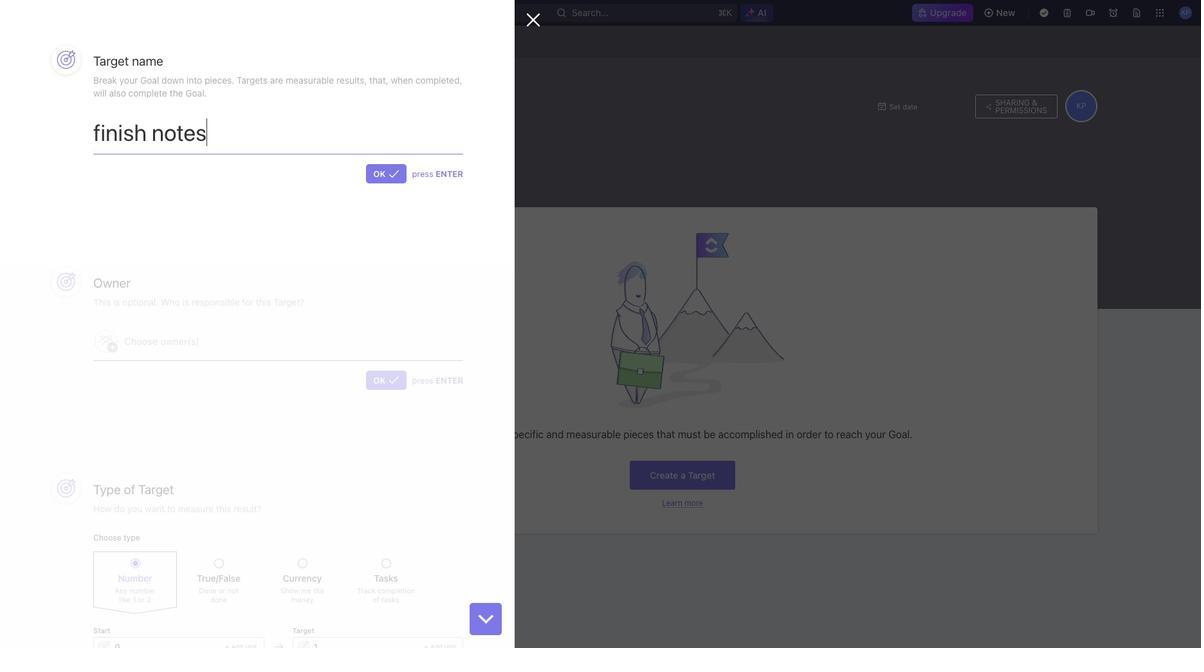 Task type: vqa. For each thing, say whether or not it's contained in the screenshot.


Task type: locate. For each thing, give the bounding box(es) containing it.
2 press enter from the top
[[412, 375, 463, 385]]

1 vertical spatial or
[[138, 596, 145, 604]]

goal
[[140, 75, 159, 86]]

your
[[120, 75, 138, 86], [866, 429, 886, 440]]

choose
[[124, 335, 158, 347], [93, 533, 121, 543]]

targets
[[237, 75, 268, 86], [453, 429, 488, 440]]

1 horizontal spatial or
[[219, 587, 226, 595]]

&
[[1032, 98, 1038, 107]]

dialog
[[0, 0, 541, 648]]

home link
[[5, 62, 158, 83]]

type
[[93, 482, 121, 497]]

1 vertical spatial of
[[373, 596, 380, 604]]

start
[[93, 627, 110, 635]]

or
[[219, 587, 226, 595], [138, 596, 145, 604]]

0 horizontal spatial of
[[124, 482, 135, 497]]

the
[[170, 87, 183, 98], [313, 587, 324, 595]]

the down down
[[170, 87, 183, 98]]

None text field
[[93, 119, 463, 154]]

tasks
[[374, 573, 398, 584]]

or up the done
[[219, 587, 226, 595]]

press
[[412, 169, 434, 179], [412, 375, 434, 385]]

target for target
[[293, 627, 315, 635]]

0 horizontal spatial targets
[[237, 75, 268, 86]]

goal.
[[186, 87, 207, 98], [889, 429, 913, 440]]

1 horizontal spatial choose
[[124, 335, 158, 347]]

0 vertical spatial ok button
[[366, 164, 407, 184]]

type of target
[[93, 482, 174, 497]]

0 horizontal spatial measurable
[[286, 75, 334, 86]]

1 horizontal spatial your
[[866, 429, 886, 440]]

2
[[147, 596, 151, 604]]

measurable
[[286, 75, 334, 86], [567, 429, 621, 440]]

also
[[109, 87, 126, 98]]

tasks track completion of tasks
[[357, 573, 415, 604]]

1 vertical spatial enter
[[436, 375, 463, 385]]

1 press enter from the top
[[412, 169, 463, 179]]

goal. right "reach" on the right
[[889, 429, 913, 440]]

choose owner(s)
[[124, 335, 200, 347]]

1 press from the top
[[412, 169, 434, 179]]

in
[[786, 429, 794, 440]]

1 vertical spatial press
[[412, 375, 434, 385]]

0 vertical spatial target
[[93, 53, 129, 68]]

upgrade
[[930, 7, 967, 18]]

goal. down "into"
[[186, 87, 207, 98]]

target up break
[[93, 53, 129, 68]]

target right type
[[138, 482, 174, 497]]

sharing
[[996, 98, 1030, 107]]

measurable right the and
[[567, 429, 621, 440]]

your up "also"
[[120, 75, 138, 86]]

any
[[115, 587, 128, 595]]

learn more link
[[662, 498, 703, 508]]

tree inside sidebar navigation
[[5, 268, 158, 354]]

⌘k
[[718, 7, 732, 18]]

0 vertical spatial enter
[[436, 169, 463, 179]]

are right pieces.
[[270, 75, 283, 86]]

completion
[[378, 587, 415, 595]]

0 vertical spatial choose
[[124, 335, 158, 347]]

complete
[[128, 87, 167, 98]]

0 horizontal spatial the
[[170, 87, 183, 98]]

ok button
[[366, 164, 407, 184], [366, 371, 407, 390]]

1 vertical spatial ok
[[374, 375, 386, 385]]

none text field inside dialog
[[93, 119, 463, 154]]

new button
[[979, 3, 1023, 23]]

learn
[[662, 498, 683, 508]]

targets right pieces.
[[237, 75, 268, 86]]

0 vertical spatial targets
[[237, 75, 268, 86]]

1 vertical spatial measurable
[[567, 429, 621, 440]]

enter
[[436, 169, 463, 179], [436, 375, 463, 385]]

1 vertical spatial are
[[490, 429, 505, 440]]

1 vertical spatial press enter
[[412, 375, 463, 385]]

name
[[132, 53, 163, 68]]

1 vertical spatial target
[[138, 482, 174, 497]]

of right type
[[124, 482, 135, 497]]

0 vertical spatial or
[[219, 587, 226, 595]]

target inside "target name break your goal down into pieces. targets are measurable results, that, when completed, will also complete the goal."
[[93, 53, 129, 68]]

0 vertical spatial are
[[270, 75, 283, 86]]

1 horizontal spatial target
[[138, 482, 174, 497]]

0 vertical spatial press enter
[[412, 169, 463, 179]]

0 vertical spatial your
[[120, 75, 138, 86]]

1 horizontal spatial are
[[490, 429, 505, 440]]

1 vertical spatial your
[[866, 429, 886, 440]]

1 horizontal spatial of
[[373, 596, 380, 604]]

the inside the currency show me the money
[[313, 587, 324, 595]]

target
[[93, 53, 129, 68], [138, 482, 174, 497], [293, 627, 315, 635]]

1 vertical spatial ok button
[[366, 371, 407, 390]]

0 vertical spatial ok
[[374, 169, 386, 179]]

1 vertical spatial choose
[[93, 533, 121, 543]]

break
[[93, 75, 117, 86]]

choose left type
[[93, 533, 121, 543]]

are
[[270, 75, 283, 86], [490, 429, 505, 440]]

1 horizontal spatial the
[[313, 587, 324, 595]]

ok
[[374, 169, 386, 179], [374, 375, 386, 385]]

are left specific
[[490, 429, 505, 440]]

0 horizontal spatial goal.
[[186, 87, 207, 98]]

type
[[124, 533, 140, 543]]

the right the me
[[313, 587, 324, 595]]

owner
[[93, 276, 131, 290]]

0 vertical spatial press
[[412, 169, 434, 179]]

None number field
[[113, 641, 225, 648]]

of down track
[[373, 596, 380, 604]]

your right "reach" on the right
[[866, 429, 886, 440]]

into
[[187, 75, 202, 86]]

completed,
[[416, 75, 462, 86]]

tree
[[5, 268, 158, 354]]

targets left specific
[[453, 429, 488, 440]]

the inside "target name break your goal down into pieces. targets are measurable results, that, when completed, will also complete the goal."
[[170, 87, 183, 98]]

0 vertical spatial the
[[170, 87, 183, 98]]

0 horizontal spatial or
[[138, 596, 145, 604]]

2 press from the top
[[412, 375, 434, 385]]

target down money
[[293, 627, 315, 635]]

0 horizontal spatial choose
[[93, 533, 121, 543]]

measurable left results,
[[286, 75, 334, 86]]

0 horizontal spatial are
[[270, 75, 283, 86]]

2 enter from the top
[[436, 375, 463, 385]]

2 horizontal spatial target
[[293, 627, 315, 635]]

2 vertical spatial target
[[293, 627, 315, 635]]

0 horizontal spatial your
[[120, 75, 138, 86]]

that
[[657, 429, 675, 440]]

be
[[704, 429, 716, 440]]

of
[[124, 482, 135, 497], [373, 596, 380, 604]]

number
[[118, 573, 152, 584]]

sidebar navigation
[[0, 26, 164, 648]]

results,
[[337, 75, 367, 86]]

1 vertical spatial the
[[313, 587, 324, 595]]

or right 1
[[138, 596, 145, 604]]

choose left the owner(s)
[[124, 335, 158, 347]]

0 vertical spatial goal.
[[186, 87, 207, 98]]

target for target name break your goal down into pieces. targets are measurable results, that, when completed, will also complete the goal.
[[93, 53, 129, 68]]

sharing & permissions
[[996, 98, 1048, 115]]

1 horizontal spatial targets
[[453, 429, 488, 440]]

new
[[997, 7, 1016, 18]]

pieces
[[624, 429, 654, 440]]

press enter
[[412, 169, 463, 179], [412, 375, 463, 385]]

1 vertical spatial goal.
[[889, 429, 913, 440]]

0 vertical spatial measurable
[[286, 75, 334, 86]]

1 vertical spatial targets
[[453, 429, 488, 440]]

when
[[391, 75, 413, 86]]

0 number field
[[312, 641, 424, 648]]

0 horizontal spatial target
[[93, 53, 129, 68]]

measurable inside "target name break your goal down into pieces. targets are measurable results, that, when completed, will also complete the goal."
[[286, 75, 334, 86]]

specific
[[508, 429, 544, 440]]

that,
[[370, 75, 389, 86]]

1 ok button from the top
[[366, 164, 407, 184]]



Task type: describe. For each thing, give the bounding box(es) containing it.
press enter for first the "ok" button from the bottom of the dialog on the left containing target name
[[412, 375, 463, 385]]

press for first the "ok" button from the bottom of the dialog on the left containing target name
[[412, 375, 434, 385]]

not
[[228, 587, 239, 595]]

choose for choose type
[[93, 533, 121, 543]]

or inside number any number like 1 or 2
[[138, 596, 145, 604]]

1
[[133, 596, 136, 604]]

currency show me the money
[[281, 573, 324, 604]]

down
[[162, 75, 184, 86]]

to
[[825, 429, 834, 440]]

press enter for first the "ok" button from the top of the dialog on the left containing target name
[[412, 169, 463, 179]]

number any number like 1 or 2
[[115, 573, 155, 604]]

home
[[31, 67, 56, 78]]

true/false done or not done
[[197, 573, 241, 604]]

dialog containing target name
[[0, 0, 541, 648]]

1 horizontal spatial measurable
[[567, 429, 621, 440]]

2 ok button from the top
[[366, 371, 407, 390]]

your inside "target name break your goal down into pieces. targets are measurable results, that, when completed, will also complete the goal."
[[120, 75, 138, 86]]

order
[[797, 429, 822, 440]]

number
[[130, 587, 155, 595]]

show
[[281, 587, 299, 595]]

accomplished
[[719, 429, 783, 440]]

2 ok from the top
[[374, 375, 386, 385]]

must
[[678, 429, 701, 440]]

of inside tasks track completion of tasks
[[373, 596, 380, 604]]

upgrade link
[[912, 4, 974, 22]]

track
[[357, 587, 376, 595]]

choose for choose owner(s)
[[124, 335, 158, 347]]

or inside true/false done or not done
[[219, 587, 226, 595]]

like
[[119, 596, 131, 604]]

search...
[[572, 7, 609, 18]]

tasks
[[382, 596, 400, 604]]

1 enter from the top
[[436, 169, 463, 179]]

choose type
[[93, 533, 140, 543]]

goal. inside "target name break your goal down into pieces. targets are measurable results, that, when completed, will also complete the goal."
[[186, 87, 207, 98]]

pieces.
[[205, 75, 234, 86]]

targets inside "target name break your goal down into pieces. targets are measurable results, that, when completed, will also complete the goal."
[[237, 75, 268, 86]]

are inside "target name break your goal down into pieces. targets are measurable results, that, when completed, will also complete the goal."
[[270, 75, 283, 86]]

more
[[685, 498, 703, 508]]

targets are specific and measurable pieces that must be accomplished in order to reach your goal.
[[453, 429, 913, 440]]

money
[[291, 596, 314, 604]]

reach
[[837, 429, 863, 440]]

me
[[301, 587, 311, 595]]

and
[[547, 429, 564, 440]]

target name break your goal down into pieces. targets are measurable results, that, when completed, will also complete the goal.
[[93, 53, 462, 98]]

1 horizontal spatial goal.
[[889, 429, 913, 440]]

create a target
[[650, 470, 716, 481]]

owner(s)
[[160, 335, 200, 347]]

1 ok from the top
[[374, 169, 386, 179]]

will
[[93, 87, 107, 98]]

none number field inside dialog
[[113, 641, 225, 648]]

press for first the "ok" button from the top of the dialog on the left containing target name
[[412, 169, 434, 179]]

true/false
[[197, 573, 241, 584]]

done
[[210, 596, 227, 604]]

permissions
[[996, 105, 1048, 115]]

learn more
[[662, 498, 703, 508]]

currency
[[283, 573, 322, 584]]

done
[[199, 587, 217, 595]]

0 vertical spatial of
[[124, 482, 135, 497]]



